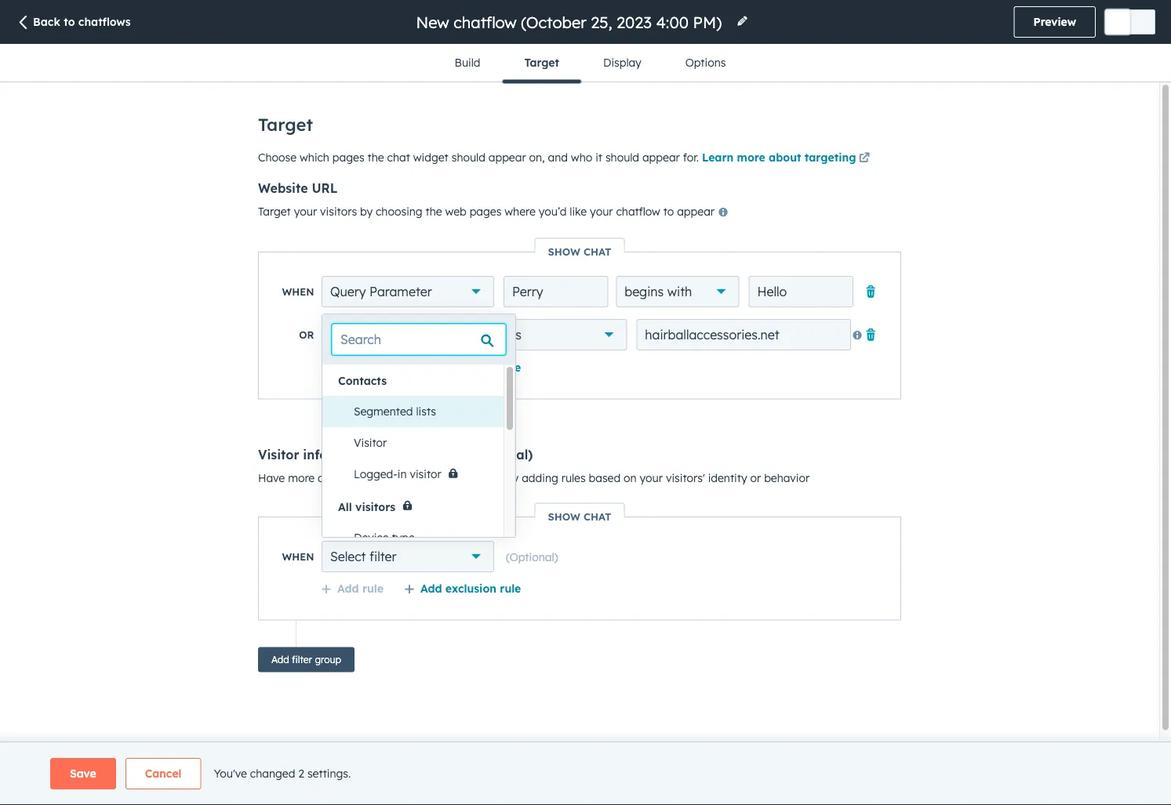 Task type: vqa. For each thing, say whether or not it's contained in the screenshot.
second Header button from the top of the page
no



Task type: locate. For each thing, give the bounding box(es) containing it.
add exclusion rule
[[420, 360, 521, 374], [420, 582, 521, 595]]

1 show chat from the top
[[548, 245, 612, 258]]

1 when from the top
[[282, 286, 314, 298]]

Value text field
[[749, 276, 854, 307]]

0 vertical spatial show
[[548, 245, 580, 258]]

0 vertical spatial who
[[571, 150, 592, 164]]

and up logged-in visitor
[[381, 447, 405, 462]]

0 horizontal spatial to
[[64, 15, 75, 29]]

settings.
[[307, 767, 351, 781]]

preview button
[[1014, 6, 1096, 38]]

2 when from the top
[[282, 551, 314, 563]]

0 vertical spatial add rule button
[[321, 360, 384, 375]]

parameter
[[370, 284, 432, 300]]

chat
[[387, 150, 410, 164]]

your right the on
[[640, 471, 663, 485]]

1 vertical spatial more
[[288, 471, 315, 485]]

widget
[[413, 150, 449, 164]]

on,
[[529, 150, 545, 164]]

1 horizontal spatial by
[[506, 471, 519, 485]]

0 horizontal spatial the
[[368, 150, 384, 164]]

2 link opens in a new window image from the top
[[859, 153, 870, 164]]

type
[[392, 531, 415, 544]]

filter for add
[[292, 654, 312, 666]]

rules
[[561, 471, 586, 485]]

1 horizontal spatial and
[[548, 150, 568, 164]]

by
[[360, 205, 373, 218], [506, 471, 519, 485]]

add down select
[[337, 582, 359, 595]]

1 vertical spatial chatflow
[[459, 471, 503, 485]]

behavior up visitor
[[409, 447, 465, 462]]

0 horizontal spatial and
[[381, 447, 405, 462]]

1 vertical spatial show
[[548, 510, 580, 523]]

0 vertical spatial filter
[[369, 549, 397, 565]]

None field
[[415, 11, 727, 33]]

target inside target button
[[524, 56, 559, 69]]

target right build
[[524, 56, 559, 69]]

should
[[452, 150, 485, 164], [605, 150, 639, 164]]

more for have
[[288, 471, 315, 485]]

1 vertical spatial pages
[[470, 205, 502, 218]]

add rule up segmented
[[337, 360, 384, 374]]

show chat link for select filter
[[535, 510, 624, 523]]

and
[[548, 150, 568, 164], [381, 447, 405, 462]]

exclusion down select filter popup button at the left bottom
[[445, 582, 497, 595]]

show chat for query parameter
[[548, 245, 612, 258]]

0 vertical spatial behavior
[[409, 447, 465, 462]]

who
[[571, 150, 592, 164], [382, 471, 404, 485]]

cancel button
[[125, 759, 201, 790]]

0 vertical spatial website url
[[258, 180, 338, 196]]

navigation containing build
[[433, 44, 748, 84]]

add exclusion rule button
[[404, 360, 521, 375], [404, 582, 521, 596]]

website inside popup button
[[330, 327, 378, 343]]

1 vertical spatial (optional)
[[506, 550, 558, 564]]

1 show chat link from the top
[[535, 245, 624, 258]]

it
[[595, 150, 602, 164]]

target down choose
[[258, 205, 291, 218]]

Name text field
[[504, 276, 608, 307]]

1 vertical spatial add rule
[[337, 582, 384, 595]]

chatflow right like on the top of page
[[616, 205, 660, 218]]

display
[[603, 56, 641, 69]]

0 vertical spatial the
[[368, 150, 384, 164]]

website url
[[258, 180, 338, 196], [330, 327, 406, 343]]

your right the sees
[[433, 471, 456, 485]]

more right have
[[288, 471, 315, 485]]

1 vertical spatial url
[[381, 327, 406, 343]]

show
[[548, 245, 580, 258], [548, 510, 580, 523]]

chat down based
[[584, 510, 612, 523]]

visitor
[[354, 436, 387, 450], [258, 447, 299, 462]]

add rule button up segmented
[[321, 360, 384, 375]]

your
[[294, 205, 317, 218], [590, 205, 613, 218], [433, 471, 456, 485], [640, 471, 663, 485]]

2 add exclusion rule from the top
[[420, 582, 521, 595]]

1 vertical spatial chat
[[584, 510, 612, 523]]

filter down device type
[[369, 549, 397, 565]]

show chat link down like on the top of page
[[535, 245, 624, 258]]

2 show chat link from the top
[[535, 510, 624, 523]]

show chat link for query parameter
[[535, 245, 624, 258]]

visitor button
[[338, 428, 504, 459]]

web
[[445, 205, 467, 218]]

1 show from the top
[[548, 245, 580, 258]]

choosing
[[376, 205, 423, 218]]

1 vertical spatial behavior
[[764, 471, 810, 485]]

add down select filter popup button at the left bottom
[[420, 582, 442, 595]]

more right learn
[[737, 150, 765, 164]]

show down rules
[[548, 510, 580, 523]]

1 vertical spatial when
[[282, 551, 314, 563]]

1 horizontal spatial behavior
[[764, 471, 810, 485]]

0 vertical spatial when
[[282, 286, 314, 298]]

segmented
[[354, 405, 413, 418]]

0 horizontal spatial by
[[360, 205, 373, 218]]

0 vertical spatial target
[[524, 56, 559, 69]]

1 vertical spatial visitors
[[355, 500, 395, 514]]

0 vertical spatial to
[[64, 15, 75, 29]]

the left web
[[426, 205, 442, 218]]

0 vertical spatial pages
[[332, 150, 364, 164]]

0 vertical spatial chatflow
[[616, 205, 660, 218]]

0 vertical spatial more
[[737, 150, 765, 164]]

add exclusion rule button down search search box
[[404, 360, 521, 375]]

2 vertical spatial target
[[258, 205, 291, 218]]

1 vertical spatial show chat
[[548, 510, 612, 523]]

0 horizontal spatial website
[[258, 180, 308, 196]]

website url button
[[322, 319, 494, 351]]

filter left group
[[292, 654, 312, 666]]

group
[[315, 654, 341, 666]]

add left group
[[271, 654, 289, 666]]

chat
[[584, 245, 612, 258], [584, 510, 612, 523]]

behavior right or
[[764, 471, 810, 485]]

more
[[737, 150, 765, 164], [288, 471, 315, 485]]

1 chat from the top
[[584, 245, 612, 258]]

1 vertical spatial website
[[330, 327, 378, 343]]

0 horizontal spatial who
[[382, 471, 404, 485]]

add rule
[[337, 360, 384, 374], [337, 582, 384, 595]]

link opens in a new window image
[[859, 149, 870, 168], [859, 153, 870, 164]]

chatflow right visitor
[[459, 471, 503, 485]]

have
[[258, 471, 285, 485]]

website url down query parameter
[[330, 327, 406, 343]]

0 vertical spatial show chat link
[[535, 245, 624, 258]]

chatflow
[[616, 205, 660, 218], [459, 471, 503, 485]]

website url down which
[[258, 180, 338, 196]]

2 show from the top
[[548, 510, 580, 523]]

filter inside "button"
[[292, 654, 312, 666]]

visitor inside button
[[354, 436, 387, 450]]

show up 'name' text field
[[548, 245, 580, 258]]

visitors
[[320, 205, 357, 218], [355, 500, 395, 514]]

should right widget
[[452, 150, 485, 164]]

1 vertical spatial website url
[[330, 327, 406, 343]]

0 vertical spatial show chat
[[548, 245, 612, 258]]

url down which
[[312, 180, 338, 196]]

visitors down which
[[320, 205, 357, 218]]

filter inside popup button
[[369, 549, 397, 565]]

who left it
[[571, 150, 592, 164]]

and right on,
[[548, 150, 568, 164]]

0 vertical spatial (optional)
[[469, 447, 533, 462]]

visitors down over
[[355, 500, 395, 514]]

add up segmented
[[337, 360, 359, 374]]

back
[[33, 15, 60, 29]]

show chat down like on the top of page
[[548, 245, 612, 258]]

1 horizontal spatial website
[[330, 327, 378, 343]]

rule
[[362, 360, 384, 374], [500, 360, 521, 374], [362, 582, 384, 595], [500, 582, 521, 595]]

appear left on,
[[488, 150, 526, 164]]

contacts
[[338, 374, 387, 388]]

show for query parameter
[[548, 245, 580, 258]]

who down visitor information and  behavior (optional)
[[382, 471, 404, 485]]

chat down like on the top of page
[[584, 245, 612, 258]]

1 vertical spatial add exclusion rule
[[420, 582, 521, 595]]

url down parameter
[[381, 327, 406, 343]]

1 horizontal spatial who
[[571, 150, 592, 164]]

(optional)
[[469, 447, 533, 462], [506, 550, 558, 564]]

list box
[[322, 365, 515, 804]]

behavior
[[409, 447, 465, 462], [764, 471, 810, 485]]

website url inside popup button
[[330, 327, 406, 343]]

appear
[[488, 150, 526, 164], [642, 150, 680, 164], [677, 205, 715, 218]]

1 exclusion from the top
[[445, 360, 497, 374]]

add for second 'add exclusion rule' button from the top of the page
[[420, 582, 442, 595]]

website down choose
[[258, 180, 308, 196]]

0 vertical spatial exclusion
[[445, 360, 497, 374]]

show chat link down rules
[[535, 510, 624, 523]]

0 horizontal spatial visitor
[[258, 447, 299, 462]]

0 vertical spatial add exclusion rule button
[[404, 360, 521, 375]]

add down search search box
[[420, 360, 442, 374]]

add exclusion rule down select filter popup button at the left bottom
[[420, 582, 521, 595]]

1 horizontal spatial should
[[605, 150, 639, 164]]

add
[[337, 360, 359, 374], [420, 360, 442, 374], [337, 582, 359, 595], [420, 582, 442, 595], [271, 654, 289, 666]]

begins
[[625, 284, 664, 300]]

pages right which
[[332, 150, 364, 164]]

2 chat from the top
[[584, 510, 612, 523]]

you've changed 2 settings.
[[214, 767, 351, 781]]

for.
[[683, 150, 699, 164]]

0 horizontal spatial more
[[288, 471, 315, 485]]

when left select
[[282, 551, 314, 563]]

add rule button down select
[[321, 582, 384, 596]]

website down the query
[[330, 327, 378, 343]]

chat for parameter
[[584, 245, 612, 258]]

by left adding
[[506, 471, 519, 485]]

1 vertical spatial filter
[[292, 654, 312, 666]]

1 vertical spatial add rule button
[[321, 582, 384, 596]]

show for select filter
[[548, 510, 580, 523]]

0 vertical spatial add rule
[[337, 360, 384, 374]]

1 vertical spatial add exclusion rule button
[[404, 582, 521, 596]]

1 horizontal spatial filter
[[369, 549, 397, 565]]

add exclusion rule button down select filter popup button at the left bottom
[[404, 582, 521, 596]]

url inside popup button
[[381, 327, 406, 343]]

visitor up have
[[258, 447, 299, 462]]

navigation
[[433, 44, 748, 84]]

should right it
[[605, 150, 639, 164]]

2 show chat from the top
[[548, 510, 612, 523]]

by left choosing
[[360, 205, 373, 218]]

add exclusion rule down 'is'
[[420, 360, 521, 374]]

the left chat
[[368, 150, 384, 164]]

show chat
[[548, 245, 612, 258], [548, 510, 612, 523]]

1 horizontal spatial more
[[737, 150, 765, 164]]

2 add rule button from the top
[[321, 582, 384, 596]]

1 link opens in a new window image from the top
[[859, 149, 870, 168]]

1 horizontal spatial visitor
[[354, 436, 387, 450]]

0 vertical spatial chat
[[584, 245, 612, 258]]

when up or
[[282, 286, 314, 298]]

add filter group button
[[258, 648, 354, 673]]

options button
[[663, 44, 748, 82]]

0 horizontal spatial filter
[[292, 654, 312, 666]]

1 horizontal spatial to
[[663, 205, 674, 218]]

visitor up logged-
[[354, 436, 387, 450]]

query parameter
[[330, 284, 432, 300]]

1 vertical spatial to
[[663, 205, 674, 218]]

over
[[357, 471, 379, 485]]

0 vertical spatial add exclusion rule
[[420, 360, 521, 374]]

display button
[[581, 44, 663, 82]]

device type
[[354, 531, 415, 544]]

all visitors
[[338, 500, 395, 514]]

begins with
[[625, 284, 692, 300]]

based
[[589, 471, 621, 485]]

1 vertical spatial exclusion
[[445, 582, 497, 595]]

exclusion down search search box
[[445, 360, 497, 374]]

to
[[64, 15, 75, 29], [663, 205, 674, 218]]

1 vertical spatial the
[[426, 205, 442, 218]]

cancel
[[145, 767, 182, 781]]

0 horizontal spatial should
[[452, 150, 485, 164]]

1 horizontal spatial pages
[[470, 205, 502, 218]]

1 vertical spatial show chat link
[[535, 510, 624, 523]]

exclusion
[[445, 360, 497, 374], [445, 582, 497, 595]]

visitor for visitor
[[354, 436, 387, 450]]

url
[[312, 180, 338, 196], [381, 327, 406, 343]]

1 horizontal spatial url
[[381, 327, 406, 343]]

show chat down rules
[[548, 510, 612, 523]]

1 add exclusion rule button from the top
[[404, 360, 521, 375]]

0 vertical spatial website
[[258, 180, 308, 196]]

target up choose
[[258, 114, 313, 135]]

contacts button
[[322, 368, 504, 394]]

Search search field
[[332, 324, 506, 355]]

visitor information and  behavior (optional)
[[258, 447, 533, 462]]

add rule down select filter
[[337, 582, 384, 595]]

add rule button
[[321, 360, 384, 375], [321, 582, 384, 596]]

when
[[282, 286, 314, 298], [282, 551, 314, 563]]

pages right web
[[470, 205, 502, 218]]

when for select filter
[[282, 551, 314, 563]]

0 vertical spatial url
[[312, 180, 338, 196]]

show chat link
[[535, 245, 624, 258], [535, 510, 624, 523]]

1 horizontal spatial chatflow
[[616, 205, 660, 218]]

when for query parameter
[[282, 286, 314, 298]]



Task type: describe. For each thing, give the bounding box(es) containing it.
segmented lists
[[354, 405, 436, 418]]

sees
[[407, 471, 430, 485]]

chat for filter
[[584, 510, 612, 523]]

2 add exclusion rule button from the top
[[404, 582, 521, 596]]

all
[[338, 500, 352, 514]]

preview
[[1034, 15, 1076, 29]]

query parameter button
[[322, 276, 494, 307]]

1 horizontal spatial the
[[426, 205, 442, 218]]

logged-in visitor
[[354, 468, 441, 481]]

logged-in visitor button
[[338, 459, 504, 491]]

build button
[[433, 44, 502, 82]]

visitor for visitor information and  behavior (optional)
[[258, 447, 299, 462]]

0 vertical spatial and
[[548, 150, 568, 164]]

visitors'
[[666, 471, 705, 485]]

on
[[624, 471, 637, 485]]

add filter group
[[271, 654, 341, 666]]

identity
[[708, 471, 747, 485]]

appear left for.
[[642, 150, 680, 164]]

yoursite.com text field
[[636, 319, 851, 351]]

learn more about targeting link
[[702, 149, 873, 168]]

logged-
[[354, 468, 398, 481]]

to inside button
[[64, 15, 75, 29]]

is button
[[504, 319, 627, 351]]

lists
[[416, 405, 436, 418]]

visitor
[[410, 468, 441, 481]]

adding
[[522, 471, 558, 485]]

learn
[[702, 150, 734, 164]]

add for 2nd 'add rule' button from the top
[[337, 582, 359, 595]]

2 add rule from the top
[[337, 582, 384, 595]]

targeting
[[805, 150, 856, 164]]

save
[[70, 767, 96, 781]]

visitors inside all visitors button
[[355, 500, 395, 514]]

1 add rule from the top
[[337, 360, 384, 374]]

all visitors button
[[322, 494, 504, 520]]

select filter
[[330, 549, 397, 565]]

your down which
[[294, 205, 317, 218]]

more for learn
[[737, 150, 765, 164]]

in
[[398, 468, 407, 481]]

1 add rule button from the top
[[321, 360, 384, 375]]

device type button
[[338, 522, 504, 553]]

select
[[330, 549, 366, 565]]

device
[[354, 531, 389, 544]]

back to chatflows button
[[16, 14, 131, 32]]

segmented lists button
[[338, 396, 504, 428]]

where
[[505, 205, 536, 218]]

show chat for select filter
[[548, 510, 612, 523]]

1 vertical spatial by
[[506, 471, 519, 485]]

back to chatflows
[[33, 15, 131, 29]]

1 add exclusion rule from the top
[[420, 360, 521, 374]]

add inside "button"
[[271, 654, 289, 666]]

list box containing contacts
[[322, 365, 515, 804]]

query
[[330, 284, 366, 300]]

or
[[750, 471, 761, 485]]

information
[[303, 447, 377, 462]]

add for second 'add exclusion rule' button from the bottom of the page
[[420, 360, 442, 374]]

filter for select
[[369, 549, 397, 565]]

link opens in a new window image inside learn more about targeting link
[[859, 153, 870, 164]]

0 horizontal spatial pages
[[332, 150, 364, 164]]

options
[[685, 56, 726, 69]]

control
[[318, 471, 354, 485]]

with
[[667, 284, 692, 300]]

save button
[[50, 759, 116, 790]]

build
[[455, 56, 480, 69]]

2 exclusion from the top
[[445, 582, 497, 595]]

is
[[512, 327, 522, 343]]

add for 2nd 'add rule' button from the bottom of the page
[[337, 360, 359, 374]]

0 horizontal spatial url
[[312, 180, 338, 196]]

you'd
[[539, 205, 567, 218]]

chatflows
[[78, 15, 131, 29]]

about
[[769, 150, 801, 164]]

target your visitors by choosing the web pages where you'd like your chatflow to appear
[[258, 205, 718, 218]]

select filter button
[[322, 541, 494, 573]]

learn more about targeting
[[702, 150, 856, 164]]

choose
[[258, 150, 297, 164]]

1 vertical spatial who
[[382, 471, 404, 485]]

choose which pages the chat widget should appear on, and who it should appear for.
[[258, 150, 702, 164]]

2
[[298, 767, 304, 781]]

you've
[[214, 767, 247, 781]]

0 vertical spatial by
[[360, 205, 373, 218]]

have more control over who sees your chatflow by adding rules based on your visitors' identity or behavior
[[258, 471, 810, 485]]

which
[[300, 150, 329, 164]]

begins with button
[[616, 276, 739, 307]]

like
[[570, 205, 587, 218]]

1 should from the left
[[452, 150, 485, 164]]

appear down for.
[[677, 205, 715, 218]]

2 should from the left
[[605, 150, 639, 164]]

or
[[299, 329, 314, 341]]

1 vertical spatial and
[[381, 447, 405, 462]]

target button
[[502, 44, 581, 84]]

1 vertical spatial target
[[258, 114, 313, 135]]

your right like on the top of page
[[590, 205, 613, 218]]

0 horizontal spatial behavior
[[409, 447, 465, 462]]

changed
[[250, 767, 295, 781]]

0 vertical spatial visitors
[[320, 205, 357, 218]]

0 horizontal spatial chatflow
[[459, 471, 503, 485]]



